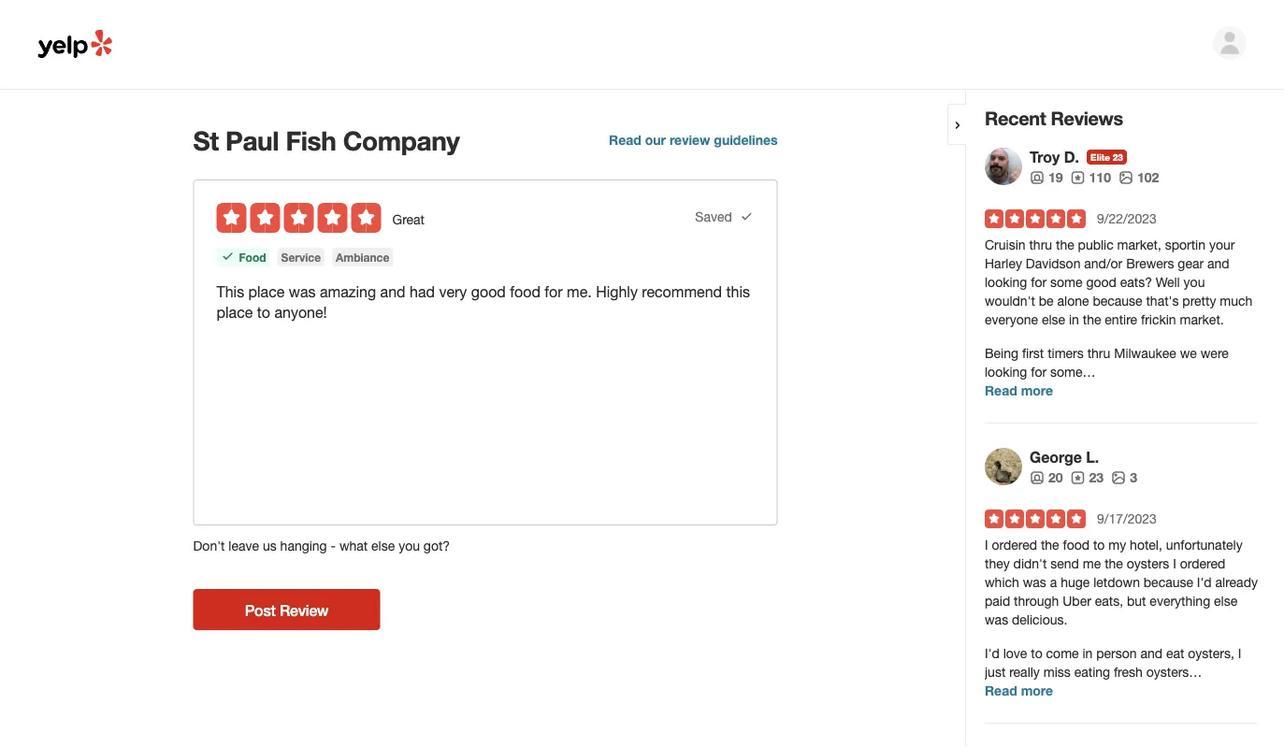 Task type: vqa. For each thing, say whether or not it's contained in the screenshot.
the Irvine, at the left top
no



Task type: locate. For each thing, give the bounding box(es) containing it.
1 vertical spatial read
[[985, 383, 1018, 399]]

topic food detected in review image
[[220, 249, 235, 264]]

recommend
[[642, 283, 722, 300]]

and left eat
[[1141, 646, 1163, 662]]

1 horizontal spatial 23
[[1113, 152, 1124, 163]]

because inside i ordered the food to my hotel, unfortunately they didn't send me the oysters i ordered which was a huge letdown because i'd already paid through uber eats, but everything else was delicious.
[[1144, 575, 1194, 590]]

0 vertical spatial more
[[1021, 383, 1054, 399]]

looking
[[985, 275, 1028, 290], [985, 364, 1028, 380]]

2 horizontal spatial else
[[1215, 594, 1238, 609]]

had
[[410, 283, 435, 300]]

friends element down troy
[[1030, 168, 1063, 187]]

0 vertical spatial because
[[1093, 293, 1143, 309]]

reviews element down elite
[[1071, 168, 1112, 187]]

1 vertical spatial 16 photos v2 image
[[1112, 470, 1127, 485]]

1 vertical spatial food
[[1063, 538, 1090, 553]]

photos element for 110
[[1119, 168, 1160, 187]]

read more button down "really" on the right bottom of the page
[[985, 682, 1054, 701]]

brewers
[[1127, 256, 1175, 271]]

2 read more from the top
[[985, 684, 1054, 699]]

more
[[1021, 383, 1054, 399], [1021, 684, 1054, 699]]

looking down harley
[[985, 275, 1028, 290]]

cruisin
[[985, 237, 1026, 253]]

1 horizontal spatial else
[[1042, 312, 1066, 327]]

fresh
[[1114, 665, 1143, 680]]

1 vertical spatial photos element
[[1112, 469, 1138, 487]]

16 photos v2 image
[[1119, 170, 1134, 185], [1112, 470, 1127, 485]]

else down be
[[1042, 312, 1066, 327]]

0 vertical spatial reviews element
[[1071, 168, 1112, 187]]

for
[[1031, 275, 1047, 290], [545, 283, 563, 300], [1031, 364, 1047, 380]]

16 photos v2 image left 102
[[1119, 170, 1134, 185]]

george
[[1030, 449, 1082, 466]]

good inside this place was amazing and had very good food for me. highly recommend this place to anyone!
[[471, 283, 506, 300]]

0 vertical spatial 5 star rating image
[[985, 210, 1086, 228]]

0 vertical spatial place
[[248, 283, 285, 300]]

l.
[[1087, 449, 1100, 466]]

some
[[1051, 275, 1083, 290]]

2 vertical spatial read
[[985, 684, 1018, 699]]

food
[[239, 251, 266, 264]]

cruisin thru the public market, sportin your harley davidson and/or brewers gear and looking for some good eats? well you wouldn't be alone because that's pretty much everyone else in the entire frickin market.
[[985, 237, 1253, 327]]

read more down "really" on the right bottom of the page
[[985, 684, 1054, 699]]

send
[[1051, 556, 1080, 572]]

0 vertical spatial else
[[1042, 312, 1066, 327]]

16 checkmark v2 image
[[740, 209, 755, 224]]

0 horizontal spatial you
[[399, 538, 420, 554]]

for left me.
[[545, 283, 563, 300]]

1 horizontal spatial i'd
[[1198, 575, 1212, 590]]

1 vertical spatial was
[[1023, 575, 1047, 590]]

i right oysters
[[1174, 556, 1177, 572]]

post review
[[245, 602, 329, 619]]

0 horizontal spatial ordered
[[992, 538, 1038, 553]]

were
[[1201, 346, 1229, 361]]

looking down being
[[985, 364, 1028, 380]]

public
[[1078, 237, 1114, 253]]

ambiance
[[336, 251, 390, 264]]

was
[[289, 283, 316, 300], [1023, 575, 1047, 590], [985, 612, 1009, 628]]

unfortunately
[[1167, 538, 1243, 553]]

just
[[985, 665, 1006, 680]]

reviews element for 20
[[1071, 469, 1104, 487]]

food left me.
[[510, 283, 541, 300]]

read more down first
[[985, 383, 1054, 399]]

1 vertical spatial read more
[[985, 684, 1054, 699]]

read down "just"
[[985, 684, 1018, 699]]

a
[[1051, 575, 1058, 590]]

1 vertical spatial else
[[372, 538, 395, 554]]

more down "really" on the right bottom of the page
[[1021, 684, 1054, 699]]

2 horizontal spatial and
[[1208, 256, 1230, 271]]

friends element for 23
[[1030, 469, 1063, 487]]

0 horizontal spatial food
[[510, 283, 541, 300]]

and left had
[[380, 283, 406, 300]]

the up 'davidson'
[[1056, 237, 1075, 253]]

0 horizontal spatial i'd
[[985, 646, 1000, 662]]

service
[[281, 251, 321, 264]]

23 right elite
[[1113, 152, 1124, 163]]

elite 23
[[1091, 152, 1124, 163]]

2 5 star rating image from the top
[[985, 510, 1086, 529]]

hanging
[[280, 538, 327, 554]]

1 horizontal spatial thru
[[1088, 346, 1111, 361]]

i'd inside i'd love to come in person and eat oysters, i just really miss eating fresh oysters…
[[985, 646, 1000, 662]]

because
[[1093, 293, 1143, 309], [1144, 575, 1194, 590]]

2 reviews element from the top
[[1071, 469, 1104, 487]]

0 vertical spatial to
[[257, 304, 270, 321]]

0 vertical spatial 16 photos v2 image
[[1119, 170, 1134, 185]]

to inside i ordered the food to my hotel, unfortunately they didn't send me the oysters i ordered which was a huge letdown because i'd already paid through uber eats, but everything else was delicious.
[[1094, 538, 1105, 553]]

in
[[1069, 312, 1080, 327], [1083, 646, 1093, 662]]

1 vertical spatial because
[[1144, 575, 1194, 590]]

troy d.
[[1030, 148, 1080, 166]]

place right 'this'
[[248, 283, 285, 300]]

1 vertical spatial read more button
[[985, 682, 1054, 701]]

ordered down the unfortunately
[[1181, 556, 1226, 572]]

was down paid
[[985, 612, 1009, 628]]

photos element
[[1119, 168, 1160, 187], [1112, 469, 1138, 487]]

0 horizontal spatial in
[[1069, 312, 1080, 327]]

1 horizontal spatial was
[[985, 612, 1009, 628]]

elite 23 link
[[1087, 150, 1127, 165]]

1 vertical spatial and
[[380, 283, 406, 300]]

the
[[1056, 237, 1075, 253], [1083, 312, 1102, 327], [1041, 538, 1060, 553], [1105, 556, 1124, 572]]

to left my
[[1094, 538, 1105, 553]]

reviews element containing 110
[[1071, 168, 1112, 187]]

else down already
[[1215, 594, 1238, 609]]

1 vertical spatial looking
[[985, 364, 1028, 380]]

1 horizontal spatial you
[[1184, 275, 1206, 290]]

1 vertical spatial to
[[1094, 538, 1105, 553]]

and down your at top right
[[1208, 256, 1230, 271]]

hotel,
[[1130, 538, 1163, 553]]

review
[[280, 602, 329, 619]]

3
[[1130, 470, 1138, 486]]

1 vertical spatial 5 star rating image
[[985, 510, 1086, 529]]

food inside i ordered the food to my hotel, unfortunately they didn't send me the oysters i ordered which was a huge letdown because i'd already paid through uber eats, but everything else was delicious.
[[1063, 538, 1090, 553]]

0 vertical spatial food
[[510, 283, 541, 300]]

5 star rating image down 16 friends v2 image
[[985, 510, 1086, 529]]

20
[[1049, 470, 1063, 486]]

you down gear
[[1184, 275, 1206, 290]]

thru
[[1030, 237, 1053, 253], [1088, 346, 1111, 361]]

1 read more from the top
[[985, 383, 1054, 399]]

thru up 'davidson'
[[1030, 237, 1053, 253]]

2 vertical spatial else
[[1215, 594, 1238, 609]]

0 horizontal spatial i
[[985, 538, 989, 553]]

well
[[1156, 275, 1181, 290]]

to inside this place was amazing and had very good food for me. highly recommend this place to anyone!
[[257, 304, 270, 321]]

ordered up didn't
[[992, 538, 1038, 553]]

0 vertical spatial read
[[609, 132, 642, 148]]

was up the "through"
[[1023, 575, 1047, 590]]

friends element down george
[[1030, 469, 1063, 487]]

everyone
[[985, 312, 1039, 327]]

0 vertical spatial in
[[1069, 312, 1080, 327]]

that's
[[1147, 293, 1179, 309]]

food inside this place was amazing and had very good food for me. highly recommend this place to anyone!
[[510, 283, 541, 300]]

and
[[1208, 256, 1230, 271], [380, 283, 406, 300], [1141, 646, 1163, 662]]

davidson
[[1026, 256, 1081, 271]]

good
[[1087, 275, 1117, 290], [471, 283, 506, 300]]

read
[[609, 132, 642, 148], [985, 383, 1018, 399], [985, 684, 1018, 699]]

read down being
[[985, 383, 1018, 399]]

2 looking from the top
[[985, 364, 1028, 380]]

close sidebar icon image
[[951, 118, 966, 133], [951, 118, 966, 133]]

leave
[[229, 538, 259, 554]]

1 horizontal spatial to
[[1031, 646, 1043, 662]]

reviews element containing 23
[[1071, 469, 1104, 487]]

1 horizontal spatial food
[[1063, 538, 1090, 553]]

reviews element down l.
[[1071, 469, 1104, 487]]

you
[[1184, 275, 1206, 290], [399, 538, 420, 554]]

else inside cruisin thru the public market, sportin your harley davidson and/or brewers gear and looking for some good eats? well you wouldn't be alone because that's pretty much everyone else in the entire frickin market.
[[1042, 312, 1066, 327]]

0 vertical spatial and
[[1208, 256, 1230, 271]]

for down first
[[1031, 364, 1047, 380]]

photos element down elite 23
[[1119, 168, 1160, 187]]

1 vertical spatial in
[[1083, 646, 1093, 662]]

1 vertical spatial thru
[[1088, 346, 1111, 361]]

but
[[1127, 594, 1147, 609]]

food
[[510, 283, 541, 300], [1063, 538, 1090, 553]]

2 vertical spatial and
[[1141, 646, 1163, 662]]

read more button down first
[[985, 382, 1054, 400]]

looking inside being first timers thru milwaukee we were looking for some…
[[985, 364, 1028, 380]]

1 vertical spatial ordered
[[1181, 556, 1226, 572]]

because inside cruisin thru the public market, sportin your harley davidson and/or brewers gear and looking for some good eats? well you wouldn't be alone because that's pretty much everyone else in the entire frickin market.
[[1093, 293, 1143, 309]]

friends element containing 19
[[1030, 168, 1063, 187]]

friends element containing 20
[[1030, 469, 1063, 487]]

got?
[[424, 538, 450, 554]]

2 horizontal spatial i
[[1239, 646, 1242, 662]]

photos element containing 3
[[1112, 469, 1138, 487]]

you left got?
[[399, 538, 420, 554]]

reviews element
[[1071, 168, 1112, 187], [1071, 469, 1104, 487]]

ordered
[[992, 538, 1038, 553], [1181, 556, 1226, 572]]

0 vertical spatial looking
[[985, 275, 1028, 290]]

friends element
[[1030, 168, 1063, 187], [1030, 469, 1063, 487]]

in inside i'd love to come in person and eat oysters, i just really miss eating fresh oysters…
[[1083, 646, 1093, 662]]

This place was amazing and had very good food for me. Highly recommend this place to anyone! text field
[[217, 282, 755, 323]]

2 vertical spatial to
[[1031, 646, 1043, 662]]

5 star rating image
[[985, 210, 1086, 228], [985, 510, 1086, 529]]

more down first
[[1021, 383, 1054, 399]]

0 vertical spatial i'd
[[1198, 575, 1212, 590]]

because up everything at bottom right
[[1144, 575, 1194, 590]]

very
[[439, 283, 467, 300]]

read for cruisin
[[985, 383, 1018, 399]]

for up be
[[1031, 275, 1047, 290]]

read more for love
[[985, 684, 1054, 699]]

2 vertical spatial was
[[985, 612, 1009, 628]]

0 horizontal spatial was
[[289, 283, 316, 300]]

16 photos v2 image for 102
[[1119, 170, 1134, 185]]

0 horizontal spatial because
[[1093, 293, 1143, 309]]

i'd up everything at bottom right
[[1198, 575, 1212, 590]]

0 horizontal spatial 23
[[1090, 470, 1104, 486]]

23 inside 'link'
[[1113, 152, 1124, 163]]

paul
[[226, 124, 279, 156]]

0 horizontal spatial good
[[471, 283, 506, 300]]

photos element for 23
[[1112, 469, 1138, 487]]

to right love
[[1031, 646, 1043, 662]]

photo of troy d. image
[[985, 148, 1023, 185]]

0 horizontal spatial to
[[257, 304, 270, 321]]

1 vertical spatial i'd
[[985, 646, 1000, 662]]

photos element containing 102
[[1119, 168, 1160, 187]]

0 horizontal spatial and
[[380, 283, 406, 300]]

None radio
[[351, 203, 381, 233]]

1 vertical spatial friends element
[[1030, 469, 1063, 487]]

read more
[[985, 383, 1054, 399], [985, 684, 1054, 699]]

oysters
[[1127, 556, 1170, 572]]

1 horizontal spatial and
[[1141, 646, 1163, 662]]

1 friends element from the top
[[1030, 168, 1063, 187]]

read left our
[[609, 132, 642, 148]]

1 5 star rating image from the top
[[985, 210, 1086, 228]]

1 vertical spatial more
[[1021, 684, 1054, 699]]

eating
[[1075, 665, 1111, 680]]

2 vertical spatial i
[[1239, 646, 1242, 662]]

5 star rating image up cruisin
[[985, 210, 1086, 228]]

milwaukee
[[1115, 346, 1177, 361]]

i right oysters,
[[1239, 646, 1242, 662]]

i'd up "just"
[[985, 646, 1000, 662]]

read more button for love
[[985, 682, 1054, 701]]

None radio
[[217, 203, 247, 233], [250, 203, 280, 233], [284, 203, 314, 233], [318, 203, 348, 233], [217, 203, 247, 233], [250, 203, 280, 233], [284, 203, 314, 233], [318, 203, 348, 233]]

0 vertical spatial read more
[[985, 383, 1054, 399]]

1 vertical spatial 23
[[1090, 470, 1104, 486]]

1 horizontal spatial good
[[1087, 275, 1117, 290]]

to left anyone!
[[257, 304, 270, 321]]

paid
[[985, 594, 1011, 609]]

1 vertical spatial reviews element
[[1071, 469, 1104, 487]]

0 horizontal spatial thru
[[1030, 237, 1053, 253]]

0 vertical spatial was
[[289, 283, 316, 300]]

you inside cruisin thru the public market, sportin your harley davidson and/or brewers gear and looking for some good eats? well you wouldn't be alone because that's pretty much everyone else in the entire frickin market.
[[1184, 275, 1206, 290]]

i ordered the food to my hotel, unfortunately they didn't send me the oysters i ordered which was a huge letdown because i'd already paid through uber eats, but everything else was delicious.
[[985, 538, 1258, 628]]

we
[[1181, 346, 1198, 361]]

thru up some…
[[1088, 346, 1111, 361]]

wouldn't
[[985, 293, 1036, 309]]

frickin
[[1142, 312, 1177, 327]]

i up they
[[985, 538, 989, 553]]

george l.
[[1030, 449, 1100, 466]]

2 friends element from the top
[[1030, 469, 1063, 487]]

else right what
[[372, 538, 395, 554]]

1 horizontal spatial in
[[1083, 646, 1093, 662]]

reviews element for 19
[[1071, 168, 1112, 187]]

market,
[[1118, 237, 1162, 253]]

2 read more button from the top
[[985, 682, 1054, 701]]

23 right 16 review v2 icon
[[1090, 470, 1104, 486]]

0 vertical spatial photos element
[[1119, 168, 1160, 187]]

0 vertical spatial you
[[1184, 275, 1206, 290]]

else
[[1042, 312, 1066, 327], [372, 538, 395, 554], [1215, 594, 1238, 609]]

0 vertical spatial friends element
[[1030, 168, 1063, 187]]

photos element up 9/17/2023
[[1112, 469, 1138, 487]]

place down 'this'
[[217, 304, 253, 321]]

thru inside being first timers thru milwaukee we were looking for some…
[[1088, 346, 1111, 361]]

good right very
[[471, 283, 506, 300]]

food up send
[[1063, 538, 1090, 553]]

good down and/or
[[1087, 275, 1117, 290]]

2 horizontal spatial to
[[1094, 538, 1105, 553]]

and inside this place was amazing and had very good food for me. highly recommend this place to anyone!
[[380, 283, 406, 300]]

was up anyone!
[[289, 283, 316, 300]]

read more button
[[985, 382, 1054, 400], [985, 682, 1054, 701]]

guidelines
[[714, 132, 778, 148]]

1 looking from the top
[[985, 275, 1028, 290]]

come
[[1047, 646, 1079, 662]]

in down "alone"
[[1069, 312, 1080, 327]]

the up send
[[1041, 538, 1060, 553]]

1 horizontal spatial because
[[1144, 575, 1194, 590]]

0 vertical spatial 23
[[1113, 152, 1124, 163]]

great
[[393, 212, 425, 227]]

1 read more button from the top
[[985, 382, 1054, 400]]

because up the 'entire'
[[1093, 293, 1143, 309]]

our
[[645, 132, 666, 148]]

0 vertical spatial thru
[[1030, 237, 1053, 253]]

2 more from the top
[[1021, 684, 1054, 699]]

0 vertical spatial read more button
[[985, 382, 1054, 400]]

my
[[1109, 538, 1127, 553]]

1 reviews element from the top
[[1071, 168, 1112, 187]]

1 more from the top
[[1021, 383, 1054, 399]]

16 photos v2 image left 3
[[1112, 470, 1127, 485]]

1 vertical spatial i
[[1174, 556, 1177, 572]]

in up eating
[[1083, 646, 1093, 662]]

and/or
[[1085, 256, 1123, 271]]



Task type: describe. For each thing, give the bounding box(es) containing it.
person
[[1097, 646, 1137, 662]]

being first timers thru milwaukee we were looking for some…
[[985, 346, 1229, 380]]

looking inside cruisin thru the public market, sportin your harley davidson and/or brewers gear and looking for some good eats? well you wouldn't be alone because that's pretty much everyone else in the entire frickin market.
[[985, 275, 1028, 290]]

fish
[[286, 124, 336, 156]]

oysters…
[[1147, 665, 1203, 680]]

reviews
[[1051, 107, 1124, 129]]

harley
[[985, 256, 1023, 271]]

which
[[985, 575, 1020, 590]]

me.
[[567, 283, 592, 300]]

and inside cruisin thru the public market, sportin your harley davidson and/or brewers gear and looking for some good eats? well you wouldn't be alone because that's pretty much everyone else in the entire frickin market.
[[1208, 256, 1230, 271]]

9/17/2023
[[1098, 511, 1157, 527]]

topic food detected in review image
[[220, 249, 235, 264]]

don't leave us hanging - what else you got?
[[193, 538, 450, 554]]

i'd inside i ordered the food to my hotel, unfortunately they didn't send me the oysters i ordered which was a huge letdown because i'd already paid through uber eats, but everything else was delicious.
[[1198, 575, 1212, 590]]

troy
[[1030, 148, 1060, 166]]

0 horizontal spatial else
[[372, 538, 395, 554]]

16 friends v2 image
[[1030, 470, 1045, 485]]

was inside this place was amazing and had very good food for me. highly recommend this place to anyone!
[[289, 283, 316, 300]]

for inside being first timers thru milwaukee we were looking for some…
[[1031, 364, 1047, 380]]

19
[[1049, 170, 1063, 185]]

0 vertical spatial ordered
[[992, 538, 1038, 553]]

for inside this place was amazing and had very good food for me. highly recommend this place to anyone!
[[545, 283, 563, 300]]

102
[[1138, 170, 1160, 185]]

much
[[1220, 293, 1253, 309]]

rating element
[[217, 203, 381, 233]]

this place was amazing and had very good food for me. highly recommend this place to anyone!
[[217, 283, 755, 321]]

read for i
[[985, 684, 1018, 699]]

friends element for 110
[[1030, 168, 1063, 187]]

post
[[245, 602, 276, 619]]

16 photos v2 image for 3
[[1112, 470, 1127, 485]]

st paul fish company link
[[193, 124, 564, 157]]

1 vertical spatial place
[[217, 304, 253, 321]]

pretty
[[1183, 293, 1217, 309]]

post review button
[[193, 589, 380, 631]]

read our review guidelines
[[609, 132, 778, 148]]

everything
[[1150, 594, 1211, 609]]

anyone!
[[275, 304, 327, 321]]

eats?
[[1121, 275, 1153, 290]]

i'd love to come in person and eat oysters, i just really miss eating fresh oysters…
[[985, 646, 1242, 680]]

this
[[727, 283, 750, 300]]

to inside i'd love to come in person and eat oysters, i just really miss eating fresh oysters…
[[1031, 646, 1043, 662]]

photo of george l. image
[[985, 448, 1023, 486]]

gear
[[1178, 256, 1204, 271]]

this
[[217, 283, 244, 300]]

some…
[[1051, 364, 1096, 380]]

don't
[[193, 538, 225, 554]]

read more button for first
[[985, 382, 1054, 400]]

us
[[263, 538, 277, 554]]

st paul fish company
[[193, 124, 460, 156]]

i inside i'd love to come in person and eat oysters, i just really miss eating fresh oysters…
[[1239, 646, 1242, 662]]

read more for first
[[985, 383, 1054, 399]]

recent reviews
[[985, 107, 1124, 129]]

they
[[985, 556, 1010, 572]]

me
[[1083, 556, 1102, 572]]

9/22/2023
[[1098, 211, 1157, 226]]

the down "alone"
[[1083, 312, 1102, 327]]

uber
[[1063, 594, 1092, 609]]

timers
[[1048, 346, 1084, 361]]

first
[[1023, 346, 1044, 361]]

16 review v2 image
[[1071, 170, 1086, 185]]

d.
[[1065, 148, 1080, 166]]

16 review v2 image
[[1071, 470, 1086, 485]]

1 vertical spatial you
[[399, 538, 420, 554]]

saved
[[696, 209, 740, 224]]

sportin
[[1166, 237, 1206, 253]]

miss
[[1044, 665, 1071, 680]]

and inside i'd love to come in person and eat oysters, i just really miss eating fresh oysters…
[[1141, 646, 1163, 662]]

good inside cruisin thru the public market, sportin your harley davidson and/or brewers gear and looking for some good eats? well you wouldn't be alone because that's pretty much everyone else in the entire frickin market.
[[1087, 275, 1117, 290]]

huge
[[1061, 575, 1090, 590]]

more for timers
[[1021, 383, 1054, 399]]

16 friends v2 image
[[1030, 170, 1045, 185]]

eat
[[1167, 646, 1185, 662]]

in inside cruisin thru the public market, sportin your harley davidson and/or brewers gear and looking for some good eats? well you wouldn't be alone because that's pretty much everyone else in the entire frickin market.
[[1069, 312, 1080, 327]]

alone
[[1058, 293, 1090, 309]]

5 star rating image for thru
[[985, 210, 1086, 228]]

st
[[193, 124, 219, 156]]

love
[[1004, 646, 1028, 662]]

greg r. image
[[1214, 26, 1247, 60]]

the up letdown
[[1105, 556, 1124, 572]]

elite
[[1091, 152, 1111, 163]]

really
[[1010, 665, 1040, 680]]

1 horizontal spatial ordered
[[1181, 556, 1226, 572]]

highly
[[596, 283, 638, 300]]

review
[[670, 132, 711, 148]]

thru inside cruisin thru the public market, sportin your harley davidson and/or brewers gear and looking for some good eats? well you wouldn't be alone because that's pretty much everyone else in the entire frickin market.
[[1030, 237, 1053, 253]]

delicious.
[[1012, 612, 1068, 628]]

eats,
[[1095, 594, 1124, 609]]

more for to
[[1021, 684, 1054, 699]]

110
[[1090, 170, 1112, 185]]

for inside cruisin thru the public market, sportin your harley davidson and/or brewers gear and looking for some good eats? well you wouldn't be alone because that's pretty much everyone else in the entire frickin market.
[[1031, 275, 1047, 290]]

1 horizontal spatial i
[[1174, 556, 1177, 572]]

what
[[340, 538, 368, 554]]

-
[[331, 538, 336, 554]]

recent
[[985, 107, 1046, 129]]

oysters,
[[1189, 646, 1235, 662]]

already
[[1216, 575, 1258, 590]]

didn't
[[1014, 556, 1047, 572]]

0 vertical spatial i
[[985, 538, 989, 553]]

2 horizontal spatial was
[[1023, 575, 1047, 590]]

5 star rating image for ordered
[[985, 510, 1086, 529]]

market.
[[1180, 312, 1225, 327]]

else inside i ordered the food to my hotel, unfortunately they didn't send me the oysters i ordered which was a huge letdown because i'd already paid through uber eats, but everything else was delicious.
[[1215, 594, 1238, 609]]

be
[[1039, 293, 1054, 309]]

your
[[1210, 237, 1235, 253]]

through
[[1014, 594, 1060, 609]]



